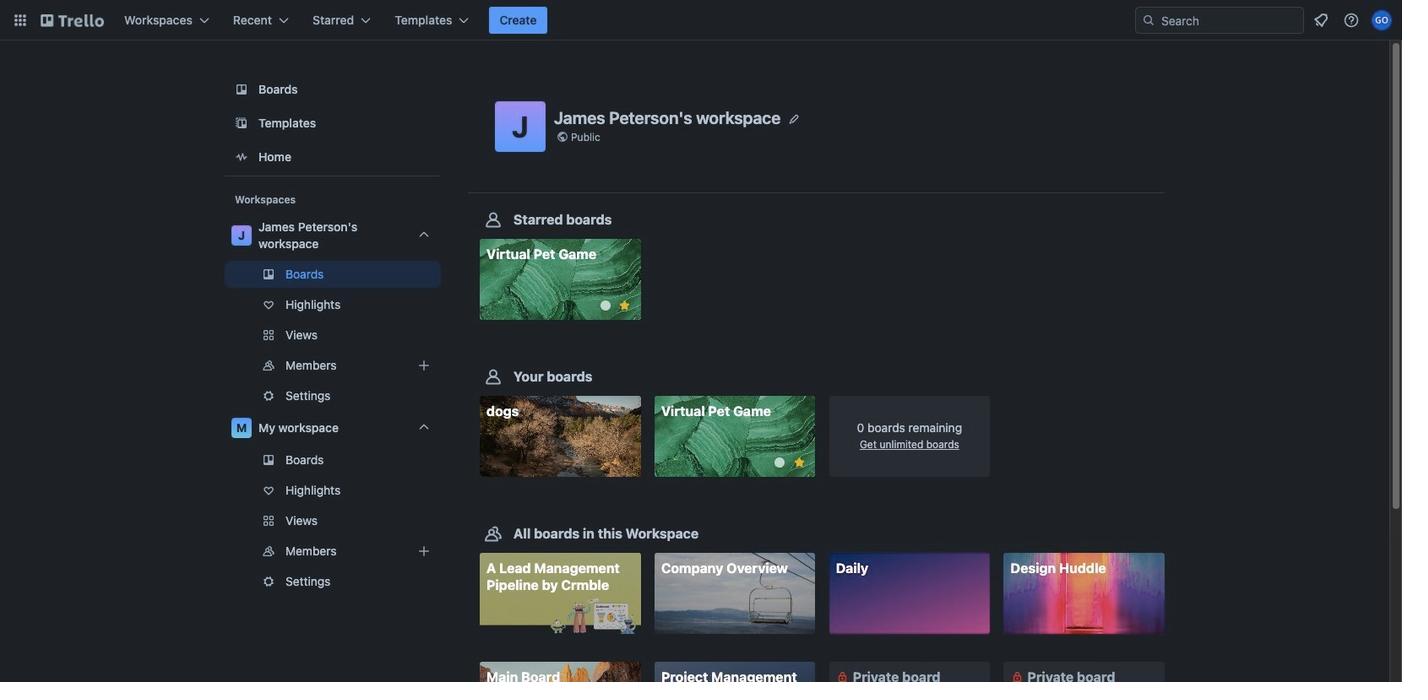 Task type: locate. For each thing, give the bounding box(es) containing it.
0 horizontal spatial click to unstar this board. it will be removed from your starred list. image
[[617, 298, 633, 314]]

0 horizontal spatial there is new activity on this board. image
[[600, 301, 611, 311]]

0 vertical spatial there is new activity on this board. image
[[600, 301, 611, 311]]

Search field
[[1156, 8, 1304, 32]]

there is new activity on this board. image
[[600, 301, 611, 311], [775, 458, 785, 468]]

click to unstar this board. it will be removed from your starred list. image
[[617, 298, 633, 314], [792, 456, 807, 471]]

1 sm image from the left
[[835, 669, 851, 683]]

1 vertical spatial there is new activity on this board. image
[[775, 458, 785, 468]]

template board image
[[232, 113, 252, 134]]

0 horizontal spatial sm image
[[835, 669, 851, 683]]

1 horizontal spatial click to unstar this board. it will be removed from your starred list. image
[[792, 456, 807, 471]]

0 notifications image
[[1311, 10, 1332, 30]]

1 horizontal spatial there is new activity on this board. image
[[775, 458, 785, 468]]

1 horizontal spatial sm image
[[1009, 669, 1026, 683]]

back to home image
[[41, 7, 104, 34]]

1 vertical spatial add image
[[414, 542, 434, 562]]

1 add image from the top
[[414, 356, 434, 376]]

0 vertical spatial add image
[[414, 356, 434, 376]]

add image
[[414, 356, 434, 376], [414, 542, 434, 562]]

gary orlando (garyorlando) image
[[1372, 10, 1393, 30]]

board image
[[232, 79, 252, 100]]

sm image
[[835, 669, 851, 683], [1009, 669, 1026, 683]]



Task type: vqa. For each thing, say whether or not it's contained in the screenshot.
THE ACTIVITY link
no



Task type: describe. For each thing, give the bounding box(es) containing it.
open information menu image
[[1344, 12, 1360, 29]]

search image
[[1142, 14, 1156, 27]]

primary element
[[0, 0, 1403, 41]]

there is new activity on this board. image for bottommost click to unstar this board. it will be removed from your starred list. image
[[775, 458, 785, 468]]

2 add image from the top
[[414, 542, 434, 562]]

0 vertical spatial click to unstar this board. it will be removed from your starred list. image
[[617, 298, 633, 314]]

home image
[[232, 147, 252, 167]]

there is new activity on this board. image for the top click to unstar this board. it will be removed from your starred list. image
[[600, 301, 611, 311]]

1 vertical spatial click to unstar this board. it will be removed from your starred list. image
[[792, 456, 807, 471]]

2 sm image from the left
[[1009, 669, 1026, 683]]



